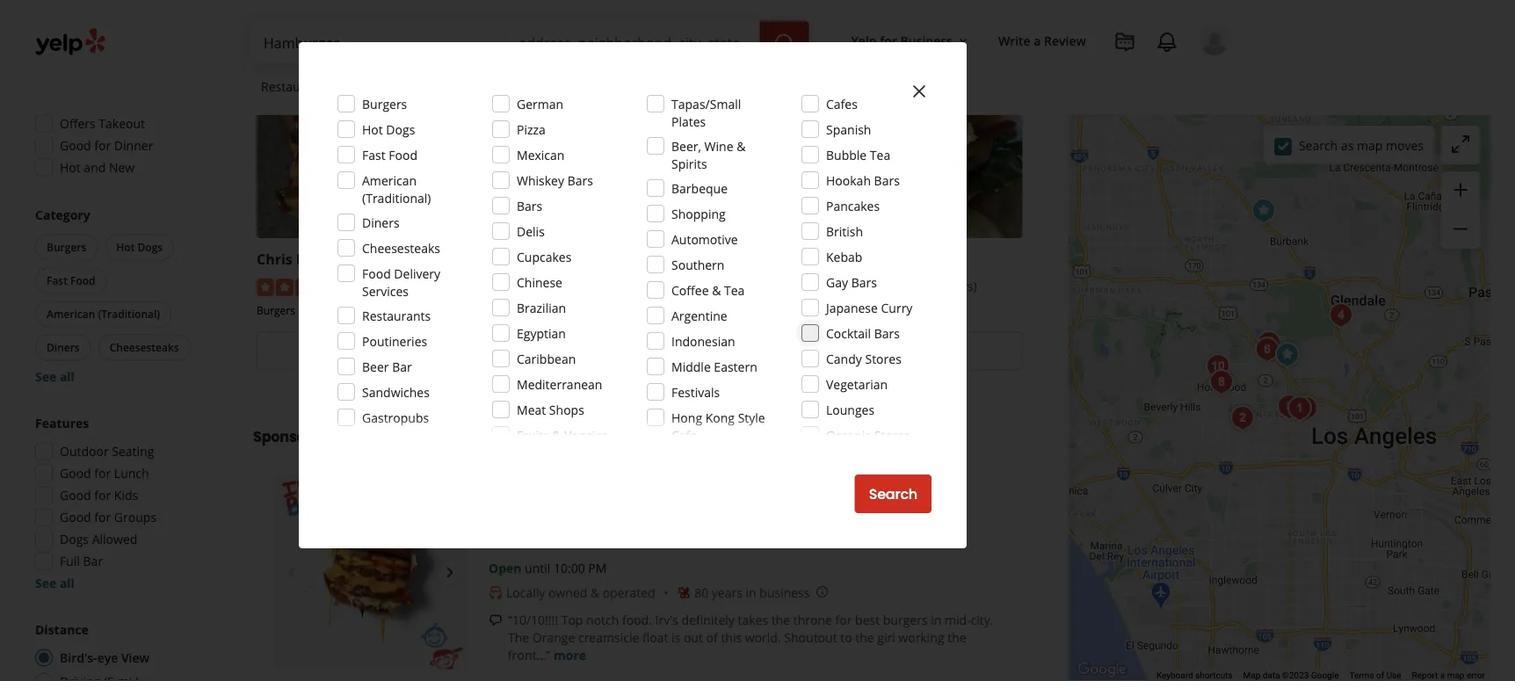Task type: vqa. For each thing, say whether or not it's contained in the screenshot.
Add photo Add
no



Task type: locate. For each thing, give the bounding box(es) containing it.
for the win image
[[1252, 326, 1287, 361]]

see down diners button
[[35, 368, 56, 385]]

0 horizontal spatial map
[[1357, 137, 1383, 154]]

2 horizontal spatial now
[[646, 342, 676, 361]]

group containing suggested
[[30, 21, 218, 181]]

for for dinner
[[94, 137, 111, 154]]

open until 10:00 pm
[[489, 560, 607, 576]]

bars left 4.1
[[851, 274, 877, 290]]

see all button for features
[[35, 575, 75, 591]]

offers takeout
[[60, 115, 145, 132]]

now inside the burgers, fast food order now
[[646, 342, 676, 361]]

data
[[1263, 670, 1280, 681]]

gastropubs
[[362, 409, 429, 426]]

2 horizontal spatial hot
[[362, 121, 383, 138]]

1 horizontal spatial diners
[[362, 214, 400, 231]]

terms of use
[[1349, 670, 1401, 681]]

the down best
[[855, 629, 874, 646]]

front…"
[[508, 647, 550, 663]]

(1.3k reviews)
[[639, 277, 717, 294]]

best
[[855, 612, 880, 628]]

view right eye
[[121, 649, 149, 666]]

search dialog
[[0, 0, 1515, 681]]

until down "order now" in the bottom left of the page
[[358, 371, 383, 388]]

1 reviews) from the left
[[407, 277, 454, 294]]

reviews) down southern at the left top of the page
[[670, 277, 717, 294]]

map for moves
[[1357, 137, 1383, 154]]

0 vertical spatial all
[[60, 368, 75, 385]]

2 order from the left
[[603, 342, 642, 361]]

stores up open until 9:00 pm
[[865, 350, 902, 367]]

good down outdoor
[[60, 465, 91, 482]]

0 horizontal spatial diners
[[47, 340, 80, 355]]

see all for category
[[35, 368, 75, 385]]

sponsored results
[[253, 427, 384, 447]]

1 horizontal spatial american
[[362, 172, 417, 189]]

good for groups
[[60, 509, 157, 526]]

1 horizontal spatial reviews)
[[670, 277, 717, 294]]

16 speech v2 image
[[489, 614, 503, 628]]

1 horizontal spatial bar
[[392, 358, 412, 375]]

map data ©2023 google
[[1243, 670, 1339, 681]]

2 horizontal spatial fast
[[561, 303, 581, 318]]

diners up delivery
[[362, 214, 400, 231]]

see all button for category
[[35, 368, 75, 385]]

good for good for groups
[[60, 509, 91, 526]]

0 vertical spatial irv's burgers image
[[1201, 349, 1236, 384]]

business up 9:00
[[888, 342, 948, 361]]

the up world.
[[771, 612, 790, 628]]

american inside button
[[47, 307, 95, 321]]

slideshow element
[[274, 476, 468, 669]]

automotive
[[671, 231, 738, 247]]

beer
[[362, 358, 389, 375]]

until up locally
[[525, 560, 550, 576]]

food.
[[622, 612, 652, 628]]

for right yelp
[[880, 32, 897, 49]]

1 vertical spatial bar
[[83, 553, 103, 570]]

the
[[771, 612, 790, 628], [855, 629, 874, 646], [948, 629, 966, 646]]

lunch
[[114, 465, 149, 482]]

24 chevron down v2 image
[[333, 76, 354, 97]]

order up open until 10:30 pm
[[603, 342, 642, 361]]

hong kong style cafe
[[671, 409, 765, 443]]

order now link for chris n' eddy's
[[257, 332, 503, 371]]

see all button down diners button
[[35, 368, 75, 385]]

user actions element
[[837, 22, 1255, 130]]

a right write
[[1034, 32, 1041, 49]]

map right the as
[[1357, 137, 1383, 154]]

1 horizontal spatial of
[[1376, 670, 1384, 681]]

burgers,
[[517, 303, 558, 318]]

good for lunch
[[60, 465, 149, 482]]

bars down bubble tea
[[874, 172, 900, 189]]

google
[[1311, 670, 1339, 681]]

0 horizontal spatial burger
[[556, 250, 604, 269]]

open up shops
[[581, 371, 613, 388]]

bars up view business
[[874, 325, 900, 341]]

(1.3k
[[639, 277, 667, 294], [899, 277, 927, 294]]

0 horizontal spatial fast
[[47, 273, 68, 288]]

bars for gay
[[851, 274, 877, 290]]

0 vertical spatial in
[[746, 584, 756, 601]]

hot left and on the left
[[60, 159, 81, 176]]

1 vertical spatial view
[[121, 649, 149, 666]]

southern
[[671, 256, 725, 273]]

1 vertical spatial fast food
[[47, 273, 95, 288]]

open down candy stores
[[844, 371, 877, 388]]

2 see all from the top
[[35, 575, 75, 591]]

2 horizontal spatial dogs
[[386, 121, 415, 138]]

for up the good for kids
[[94, 465, 111, 482]]

keyboard shortcuts
[[1156, 670, 1233, 681]]

2 vertical spatial dogs
[[60, 531, 89, 548]]

1 vertical spatial fast
[[47, 273, 68, 288]]

burger for order now
[[556, 250, 604, 269]]

1 horizontal spatial hot dogs
[[362, 121, 415, 138]]

burger
[[556, 250, 604, 269], [817, 250, 865, 269]]

1 vertical spatial all
[[60, 575, 75, 591]]

burgers down category
[[47, 240, 86, 254]]

bars for whiskey
[[567, 172, 593, 189]]

info icon image
[[815, 585, 829, 599], [815, 585, 829, 599]]

2 horizontal spatial pm
[[937, 371, 955, 388]]

pm right 10:30
[[680, 371, 699, 388]]

and
[[84, 159, 106, 176]]

view down the cocktail bars
[[851, 342, 884, 361]]

groups
[[114, 509, 157, 526]]

0 vertical spatial hot
[[362, 121, 383, 138]]

order now link up open until 10:30 pm
[[517, 332, 763, 371]]

good down the good for lunch at the bottom left of the page
[[60, 487, 91, 504]]

1 vertical spatial (traditional)
[[98, 307, 160, 321]]

1 horizontal spatial hot
[[116, 240, 135, 254]]

1 vertical spatial diners
[[47, 340, 80, 355]]

dogs inside button
[[138, 240, 163, 254]]

order now link up open until midnight
[[257, 332, 503, 371]]

restaurants
[[261, 78, 330, 95], [362, 307, 431, 324]]

write
[[998, 32, 1031, 49]]

2 (1.3k from the left
[[899, 277, 927, 294]]

reviews) right 4.1
[[930, 277, 977, 294]]

1 order now link from the left
[[257, 332, 503, 371]]

is
[[671, 629, 680, 646]]

burgers
[[362, 95, 407, 112], [47, 240, 86, 254], [257, 303, 295, 318], [777, 303, 815, 318]]

until left 10:30
[[617, 371, 642, 388]]

1 horizontal spatial dogs
[[138, 240, 163, 254]]

reviews) right (442
[[407, 277, 454, 294]]

3 good from the top
[[60, 487, 91, 504]]

mid-wilshire
[[752, 533, 824, 550]]

diners down american (traditional) button
[[47, 340, 80, 355]]

0 vertical spatial see
[[35, 368, 56, 385]]

open for nexx
[[581, 371, 613, 388]]

0 horizontal spatial cheesesteaks
[[110, 340, 179, 355]]

search button
[[855, 475, 932, 513]]

open down suggested
[[60, 49, 91, 66]]

owned
[[548, 584, 587, 601]]

hot right burgers button
[[116, 240, 135, 254]]

1 horizontal spatial (1.3k
[[899, 277, 927, 294]]

now for order now
[[386, 342, 416, 361]]

1 vertical spatial tea
[[724, 282, 745, 298]]

world.
[[745, 629, 781, 646]]

map left error
[[1447, 670, 1465, 681]]

all for category
[[60, 368, 75, 385]]

for for groups
[[94, 509, 111, 526]]

open now
[[60, 49, 121, 66]]

nexx
[[517, 250, 553, 269]]

map for error
[[1447, 670, 1465, 681]]

eddy's
[[314, 250, 358, 269]]

bars right 'whiskey'
[[567, 172, 593, 189]]

1 horizontal spatial order
[[603, 342, 642, 361]]

in inside "10/10!!!! top notch food. irv's definitely takes the throne for best burgers in mid-city. the orange creamsicle float is out of this world. shoutout to the girl working the front…"
[[931, 612, 942, 628]]

japanese curry
[[826, 299, 913, 316]]

cocktail bars
[[826, 325, 900, 341]]

see all
[[35, 368, 75, 385], [35, 575, 75, 591]]

0 vertical spatial see all
[[35, 368, 75, 385]]

0 horizontal spatial restaurants
[[261, 78, 330, 95]]

0 horizontal spatial order now link
[[257, 332, 503, 371]]

0 vertical spatial map
[[1357, 137, 1383, 154]]

a
[[1034, 32, 1041, 49], [1440, 670, 1445, 681]]

search as map moves
[[1299, 137, 1424, 154]]

for inside "10/10!!!! top notch food. irv's definitely takes the throne for best burgers in mid-city. the orange creamsicle float is out of this world. shoutout to the girl working the front…"
[[835, 612, 852, 628]]

juicy j's image
[[1288, 391, 1324, 426]]

good
[[60, 137, 91, 154], [60, 465, 91, 482], [60, 487, 91, 504], [60, 509, 91, 526]]

hot and new
[[60, 159, 135, 176]]

of left use
[[1376, 670, 1384, 681]]

1 horizontal spatial now
[[386, 342, 416, 361]]

american (traditional) inside button
[[47, 307, 160, 321]]

pm right 9:00
[[937, 371, 955, 388]]

fast inside search dialog
[[362, 146, 385, 163]]

0 vertical spatial diners
[[362, 214, 400, 231]]

0 vertical spatial fast
[[362, 146, 385, 163]]

for inside button
[[880, 32, 897, 49]]

hot inside button
[[116, 240, 135, 254]]

previous image
[[281, 562, 302, 583]]

0 horizontal spatial a
[[1034, 32, 1041, 49]]

festivals
[[671, 384, 720, 400]]

& right wine
[[737, 138, 746, 154]]

irv's burgers image
[[1201, 349, 1236, 384], [1225, 401, 1260, 436]]

1 horizontal spatial order now link
[[517, 332, 763, 371]]

0 horizontal spatial american (traditional)
[[47, 307, 160, 321]]

bar for full bar
[[83, 553, 103, 570]]

1 vertical spatial see all button
[[35, 575, 75, 591]]

dogs inside search dialog
[[386, 121, 415, 138]]

stores for organic stores
[[874, 427, 910, 443]]

(traditional) up cheesesteaks button at the left of page
[[98, 307, 160, 321]]

now up the midnight
[[386, 342, 416, 361]]

bars up delis
[[517, 197, 542, 214]]

monty's good burger image
[[1272, 389, 1307, 424]]

group containing features
[[30, 414, 218, 592]]

1 vertical spatial american
[[47, 307, 95, 321]]

1 vertical spatial see all
[[35, 575, 75, 591]]

food delivery services
[[362, 265, 440, 299]]

1 burger from the left
[[556, 250, 604, 269]]

bars
[[567, 172, 593, 189], [874, 172, 900, 189], [517, 197, 542, 214], [851, 274, 877, 290], [874, 325, 900, 341]]

fast food button
[[35, 268, 107, 294]]

open for chris
[[322, 371, 354, 388]]

search for search as map moves
[[1299, 137, 1338, 154]]

1 horizontal spatial view
[[851, 342, 884, 361]]

for down offers takeout
[[94, 137, 111, 154]]

order up open until midnight
[[343, 342, 382, 361]]

None search field
[[250, 21, 813, 63]]

see
[[35, 368, 56, 385], [35, 575, 56, 591]]

tea
[[870, 146, 891, 163], [724, 282, 745, 298]]

1 horizontal spatial (traditional)
[[362, 189, 431, 206]]

reviews) for view business
[[930, 277, 977, 294]]

1 see from the top
[[35, 368, 56, 385]]

0 horizontal spatial of
[[706, 629, 718, 646]]

diners inside search dialog
[[362, 214, 400, 231]]

0 vertical spatial (traditional)
[[362, 189, 431, 206]]

allowed
[[92, 531, 137, 548]]

now up 10:30
[[646, 342, 676, 361]]

0 vertical spatial restaurants
[[261, 78, 330, 95]]

barbeque
[[671, 180, 728, 196]]

1 order from the left
[[343, 342, 382, 361]]

see all button down full
[[35, 575, 75, 591]]

pm right the 10:00
[[588, 560, 607, 576]]

in right years
[[746, 584, 756, 601]]

1 vertical spatial search
[[869, 484, 918, 504]]

1 all from the top
[[60, 368, 75, 385]]

1 vertical spatial hot
[[60, 159, 81, 176]]

meat shops
[[517, 401, 584, 418]]

2 burger from the left
[[817, 250, 865, 269]]

cassell's hamburgers image
[[1282, 391, 1317, 426]]

american (traditional) button
[[35, 301, 172, 327]]

0 vertical spatial business
[[900, 32, 953, 49]]

for down the good for kids
[[94, 509, 111, 526]]

bar inside search dialog
[[392, 358, 412, 375]]

until left 9:00
[[880, 371, 906, 388]]

view inside option group
[[121, 649, 149, 666]]

in left mid-
[[931, 612, 942, 628]]

(traditional) up delivery
[[362, 189, 431, 206]]

1 vertical spatial dogs
[[138, 240, 163, 254]]

bubble tea
[[826, 146, 891, 163]]

fruits
[[517, 427, 549, 443]]

0 vertical spatial a
[[1034, 32, 1041, 49]]

until
[[358, 371, 383, 388], [617, 371, 642, 388], [880, 371, 906, 388], [525, 560, 550, 576]]

2 horizontal spatial the
[[948, 629, 966, 646]]

open
[[60, 49, 91, 66], [322, 371, 354, 388], [581, 371, 613, 388], [844, 371, 877, 388], [489, 560, 522, 576]]

chris n' eddy's image
[[1270, 337, 1305, 373], [1270, 337, 1305, 373]]

(traditional) inside button
[[98, 307, 160, 321]]

diners inside button
[[47, 340, 80, 355]]

whiskey
[[517, 172, 564, 189]]

tea up hookah bars
[[870, 146, 891, 163]]

cafe
[[671, 427, 697, 443]]

3 reviews) from the left
[[930, 277, 977, 294]]

1 good from the top
[[60, 137, 91, 154]]

0 vertical spatial american
[[362, 172, 417, 189]]

0 horizontal spatial hot dogs
[[116, 240, 163, 254]]

1 horizontal spatial in
[[931, 612, 942, 628]]

see up distance
[[35, 575, 56, 591]]

tea up the argentine
[[724, 282, 745, 298]]

fast food inside button
[[47, 273, 95, 288]]

2 vertical spatial hot
[[116, 240, 135, 254]]

0 horizontal spatial order
[[343, 342, 382, 361]]

cheesesteaks down american (traditional) button
[[110, 340, 179, 355]]

now for open now
[[95, 49, 121, 66]]

definitely
[[682, 612, 735, 628]]

keyboard
[[1156, 670, 1193, 681]]

reviews)
[[407, 277, 454, 294], [670, 277, 717, 294], [930, 277, 977, 294]]

bar for beer bar
[[392, 358, 412, 375]]

cupcakes
[[517, 248, 572, 265]]

hot inside search dialog
[[362, 121, 383, 138]]

of inside "10/10!!!! top notch food. irv's definitely takes the throne for best burgers in mid-city. the orange creamsicle float is out of this world. shoutout to the girl working the front…"
[[706, 629, 718, 646]]

more
[[554, 647, 586, 663]]

irv's burgers image down trophies burger club image
[[1225, 401, 1260, 436]]

0 vertical spatial fast food
[[362, 146, 417, 163]]

1 horizontal spatial burger
[[817, 250, 865, 269]]

trophies burger club image
[[1204, 365, 1239, 400]]

(1.3k right 4.1
[[899, 277, 927, 294]]

16 years in business v2 image
[[677, 586, 691, 600]]

business left 16 chevron down v2 "icon"
[[900, 32, 953, 49]]

search down organic stores
[[869, 484, 918, 504]]

4 good from the top
[[60, 509, 91, 526]]

all down diners button
[[60, 368, 75, 385]]

1 horizontal spatial fast
[[362, 146, 385, 163]]

wine
[[704, 138, 733, 154]]

for down the good for lunch at the bottom left of the page
[[94, 487, 111, 504]]

1 vertical spatial cheesesteaks
[[110, 340, 179, 355]]

2 see from the top
[[35, 575, 56, 591]]

0 horizontal spatial search
[[869, 484, 918, 504]]

a right the report
[[1440, 670, 1445, 681]]

burgers right 24 chevron down v2 icon
[[362, 95, 407, 112]]

burgers inside search dialog
[[362, 95, 407, 112]]

takeout
[[99, 115, 145, 132]]

0 horizontal spatial the
[[771, 612, 790, 628]]

eastern
[[714, 358, 757, 375]]

search inside button
[[869, 484, 918, 504]]

0 vertical spatial hot dogs
[[362, 121, 415, 138]]

american (traditional) down fast food button in the top left of the page
[[47, 307, 160, 321]]

(1.3k left the 'coffee'
[[639, 277, 667, 294]]

good up 'dogs allowed'
[[60, 509, 91, 526]]

organic
[[826, 427, 871, 443]]

open left the beer
[[322, 371, 354, 388]]

0 vertical spatial search
[[1299, 137, 1338, 154]]

0 vertical spatial see all button
[[35, 368, 75, 385]]

bar up sandwiches at bottom left
[[392, 358, 412, 375]]

see all down full
[[35, 575, 75, 591]]

1 horizontal spatial cheesesteaks
[[362, 239, 440, 256]]

american inside american (traditional)
[[362, 172, 417, 189]]

hot dogs
[[362, 121, 415, 138], [116, 240, 163, 254]]

good for good for kids
[[60, 487, 91, 504]]

©2023
[[1282, 670, 1309, 681]]

of down definitely
[[706, 629, 718, 646]]

the down mid-
[[948, 629, 966, 646]]

0 horizontal spatial bar
[[83, 553, 103, 570]]

search left the as
[[1299, 137, 1338, 154]]

restaurants up poutineries
[[362, 307, 431, 324]]

irv's burgers image left hollywood burger icon
[[1201, 349, 1236, 384]]

option group
[[30, 621, 218, 681]]

1 see all button from the top
[[35, 368, 75, 385]]

0 horizontal spatial dogs
[[60, 531, 89, 548]]

2 see all button from the top
[[35, 575, 75, 591]]

stores for candy stores
[[865, 350, 902, 367]]

0 vertical spatial bar
[[392, 358, 412, 375]]

shortcuts
[[1195, 670, 1233, 681]]

all down full
[[60, 575, 75, 591]]

good for dinner
[[60, 137, 153, 154]]

german
[[517, 95, 563, 112]]

2 all from the top
[[60, 575, 75, 591]]

see all for features
[[35, 575, 75, 591]]

1 horizontal spatial map
[[1447, 670, 1465, 681]]

burger up gay
[[817, 250, 865, 269]]

0 horizontal spatial fast food
[[47, 273, 95, 288]]

cheesesteaks up delivery
[[362, 239, 440, 256]]

0 vertical spatial stores
[[865, 350, 902, 367]]

1 horizontal spatial search
[[1299, 137, 1338, 154]]

stores right organic
[[874, 427, 910, 443]]

nexx burger image
[[1488, 554, 1515, 589]]

cheesesteaks inside button
[[110, 340, 179, 355]]

now down suggested
[[95, 49, 121, 66]]

0 horizontal spatial now
[[95, 49, 121, 66]]

good down offers
[[60, 137, 91, 154]]

caribbean
[[517, 350, 576, 367]]

1 vertical spatial a
[[1440, 670, 1445, 681]]

hot down restaurants link
[[362, 121, 383, 138]]

2 horizontal spatial reviews)
[[930, 277, 977, 294]]

1 (1.3k from the left
[[639, 277, 667, 294]]

0 horizontal spatial (traditional)
[[98, 307, 160, 321]]

0 horizontal spatial reviews)
[[407, 277, 454, 294]]

1 vertical spatial american (traditional)
[[47, 307, 160, 321]]

notch
[[586, 612, 619, 628]]

for up to
[[835, 612, 852, 628]]

1 vertical spatial see
[[35, 575, 56, 591]]

morrison atwater village image
[[1324, 298, 1359, 333]]

years
[[712, 584, 743, 601]]

2 good from the top
[[60, 465, 91, 482]]

2 order now link from the left
[[517, 332, 763, 371]]

egyptian
[[517, 325, 566, 341]]

nexx burger
[[517, 250, 604, 269]]

10:30
[[646, 371, 677, 388]]

restaurants left 24 chevron down v2 icon
[[261, 78, 330, 95]]

see all down diners button
[[35, 368, 75, 385]]

hong
[[671, 409, 702, 426]]

1 vertical spatial map
[[1447, 670, 1465, 681]]

0 horizontal spatial hot
[[60, 159, 81, 176]]

0 vertical spatial tea
[[870, 146, 891, 163]]

bar down 'dogs allowed'
[[83, 553, 103, 570]]

2 reviews) from the left
[[670, 277, 717, 294]]

american (traditional) up delivery
[[362, 172, 431, 206]]

group
[[30, 21, 218, 181], [1441, 171, 1480, 249], [32, 206, 218, 385], [30, 414, 218, 592]]

burger up 4 star rating image
[[556, 250, 604, 269]]

1 vertical spatial restaurants
[[362, 307, 431, 324]]

chinese
[[517, 274, 562, 290]]

1 see all from the top
[[35, 368, 75, 385]]

burgers down the 4.5 star rating image
[[257, 303, 295, 318]]

irv's burgers image
[[1225, 401, 1260, 436]]

hot dogs inside hot dogs button
[[116, 240, 163, 254]]

coffee & tea
[[671, 282, 745, 298]]

0 vertical spatial of
[[706, 629, 718, 646]]

0 vertical spatial american (traditional)
[[362, 172, 431, 206]]



Task type: describe. For each thing, give the bounding box(es) containing it.
shoutout
[[784, 629, 837, 646]]

middle
[[671, 358, 711, 375]]

business
[[760, 584, 810, 601]]

open until 10:30 pm
[[581, 371, 699, 388]]

pm for view business
[[937, 371, 955, 388]]

cheesesteaks button
[[98, 334, 190, 361]]

projects image
[[1114, 32, 1135, 53]]

fast food inside search dialog
[[362, 146, 417, 163]]

option group containing distance
[[30, 621, 218, 681]]

candy
[[826, 350, 862, 367]]

1 vertical spatial of
[[1376, 670, 1384, 681]]

notifications image
[[1157, 32, 1178, 53]]

to
[[840, 629, 852, 646]]

outdoor
[[60, 443, 109, 460]]

0 horizontal spatial in
[[746, 584, 756, 601]]

1 vertical spatial business
[[888, 342, 948, 361]]

a for write
[[1034, 32, 1041, 49]]

close image
[[909, 81, 930, 102]]

until for chris n' eddy's
[[358, 371, 383, 388]]

80 years in business
[[694, 584, 810, 601]]

hot dogs inside search dialog
[[362, 121, 415, 138]]

for for kids
[[94, 487, 111, 504]]

n'
[[296, 250, 311, 269]]

terms
[[1349, 670, 1374, 681]]

beer bar
[[362, 358, 412, 375]]

suggested
[[35, 21, 98, 38]]

open until 9:00 pm
[[844, 371, 955, 388]]

(442
[[379, 277, 404, 294]]

delis
[[517, 223, 545, 239]]

until for nexx burger
[[617, 371, 642, 388]]

bars for cocktail
[[874, 325, 900, 341]]

more link
[[554, 647, 586, 663]]

dogs allowed
[[60, 531, 137, 548]]

bars for hookah
[[874, 172, 900, 189]]

& right the 'coffee'
[[712, 282, 721, 298]]

fast inside button
[[47, 273, 68, 288]]

4.5 (442 reviews)
[[359, 277, 454, 294]]

0 vertical spatial view
[[851, 342, 884, 361]]

food inside the burgers, fast food order now
[[583, 303, 608, 318]]

cassell's hamburgers image
[[1282, 391, 1317, 426]]

16 chevron down v2 image
[[956, 34, 970, 48]]

next image
[[439, 562, 461, 583]]

spanish
[[826, 121, 871, 138]]

irv's burgers image
[[274, 476, 468, 669]]

fast inside the burgers, fast food order now
[[561, 303, 581, 318]]

& right fruits
[[552, 427, 561, 443]]

search image
[[774, 33, 795, 54]]

write a review link
[[991, 25, 1093, 56]]

tapas/small plates
[[671, 95, 741, 130]]

"10/10!!!! top notch food. irv's definitely takes the throne for best burgers in mid-city. the orange creamsicle float is out of this world. shoutout to the girl working the front…"
[[508, 612, 994, 663]]

burgers
[[883, 612, 928, 628]]

business inside button
[[900, 32, 953, 49]]

sandwiches
[[362, 384, 430, 400]]

girl
[[877, 629, 895, 646]]

american (traditional) inside search dialog
[[362, 172, 431, 206]]

until for hook burger
[[880, 371, 906, 388]]

distance
[[35, 621, 89, 638]]

delivery
[[394, 265, 440, 282]]

british
[[826, 223, 863, 239]]

vegetarian
[[826, 376, 888, 392]]

full
[[60, 553, 80, 570]]

burger for view business
[[817, 250, 865, 269]]

locally
[[506, 584, 545, 601]]

expand map image
[[1450, 134, 1471, 155]]

kebab
[[826, 248, 863, 265]]

4.1 star rating image
[[777, 279, 872, 296]]

write a review
[[998, 32, 1086, 49]]

takes
[[738, 612, 768, 628]]

yelp for business button
[[844, 25, 977, 56]]

order now link for nexx burger
[[517, 332, 763, 371]]

hollywood burger image
[[1250, 332, 1285, 367]]

16 locally owned v2 image
[[489, 586, 503, 600]]

business categories element
[[247, 63, 1230, 114]]

outdoor seating
[[60, 443, 154, 460]]

1 horizontal spatial tea
[[870, 146, 891, 163]]

food inside the 'food delivery services'
[[362, 265, 391, 282]]

brazilian
[[517, 299, 566, 316]]

bird's-
[[60, 649, 97, 666]]

& right "owned"
[[591, 584, 600, 601]]

cheesesteaks inside search dialog
[[362, 239, 440, 256]]

services
[[362, 283, 409, 299]]

for for business
[[880, 32, 897, 49]]

japanese
[[826, 299, 878, 316]]

map region
[[850, 46, 1515, 681]]

hookah bars
[[826, 172, 900, 189]]

reviews) for order now
[[407, 277, 454, 294]]

google image
[[1073, 658, 1131, 681]]

restaurants inside search dialog
[[362, 307, 431, 324]]

moves
[[1386, 137, 1424, 154]]

zoom out image
[[1450, 218, 1471, 239]]

cafes
[[826, 95, 858, 112]]

pm for order now
[[680, 371, 699, 388]]

good for good for dinner
[[60, 137, 91, 154]]

mid-
[[945, 612, 971, 628]]

view business
[[851, 342, 948, 361]]

restaurants inside business categories element
[[261, 78, 330, 95]]

midnight
[[387, 371, 438, 388]]

group containing category
[[32, 206, 218, 385]]

4 star rating image
[[517, 279, 612, 296]]

plates
[[671, 113, 706, 130]]

orange
[[532, 629, 575, 646]]

curry
[[881, 299, 913, 316]]

report
[[1412, 670, 1438, 681]]

4.5 star rating image
[[257, 279, 352, 296]]

eye
[[97, 649, 118, 666]]

meat
[[517, 401, 546, 418]]

burgers inside button
[[47, 240, 86, 254]]

whiskey bars
[[517, 172, 593, 189]]

burgers down 4.1 star rating image
[[777, 303, 815, 318]]

for for lunch
[[94, 465, 111, 482]]

hookah
[[826, 172, 871, 189]]

0 horizontal spatial pm
[[588, 560, 607, 576]]

(traditional) inside search dialog
[[362, 189, 431, 206]]

order inside the burgers, fast food order now
[[603, 342, 642, 361]]

search for search
[[869, 484, 918, 504]]

a for report
[[1440, 670, 1445, 681]]

80
[[694, 584, 708, 601]]

open for hook
[[844, 371, 877, 388]]

view business link
[[777, 332, 1023, 371]]

pancakes
[[826, 197, 880, 214]]

1 horizontal spatial the
[[855, 629, 874, 646]]

irv's
[[655, 612, 678, 628]]

restaurants link
[[247, 63, 368, 114]]

candy stores
[[826, 350, 902, 367]]

1 vertical spatial irv's burgers image
[[1225, 401, 1260, 436]]

nexx burger link
[[517, 250, 604, 269]]

hook burger
[[777, 250, 865, 269]]

0 horizontal spatial tea
[[724, 282, 745, 298]]

food inside button
[[70, 273, 95, 288]]

creamsicle
[[578, 629, 639, 646]]

all for features
[[60, 575, 75, 591]]

good for good for lunch
[[60, 465, 91, 482]]

category
[[35, 207, 90, 223]]

map
[[1243, 670, 1261, 681]]

hook burger link
[[777, 250, 865, 269]]

open up "16 locally owned v2" "image"
[[489, 560, 522, 576]]

zoom in image
[[1450, 179, 1471, 200]]

9:00
[[909, 371, 933, 388]]

as
[[1341, 137, 1354, 154]]

hot dogs button
[[105, 234, 174, 261]]

see for category
[[35, 368, 56, 385]]

4.1 (1.3k reviews)
[[879, 277, 977, 294]]

chris n' eddy's link
[[257, 250, 358, 269]]

see for features
[[35, 575, 56, 591]]

& inside beer, wine & spirits
[[737, 138, 746, 154]]

city.
[[971, 612, 994, 628]]

hook burger image
[[1246, 193, 1281, 229]]



